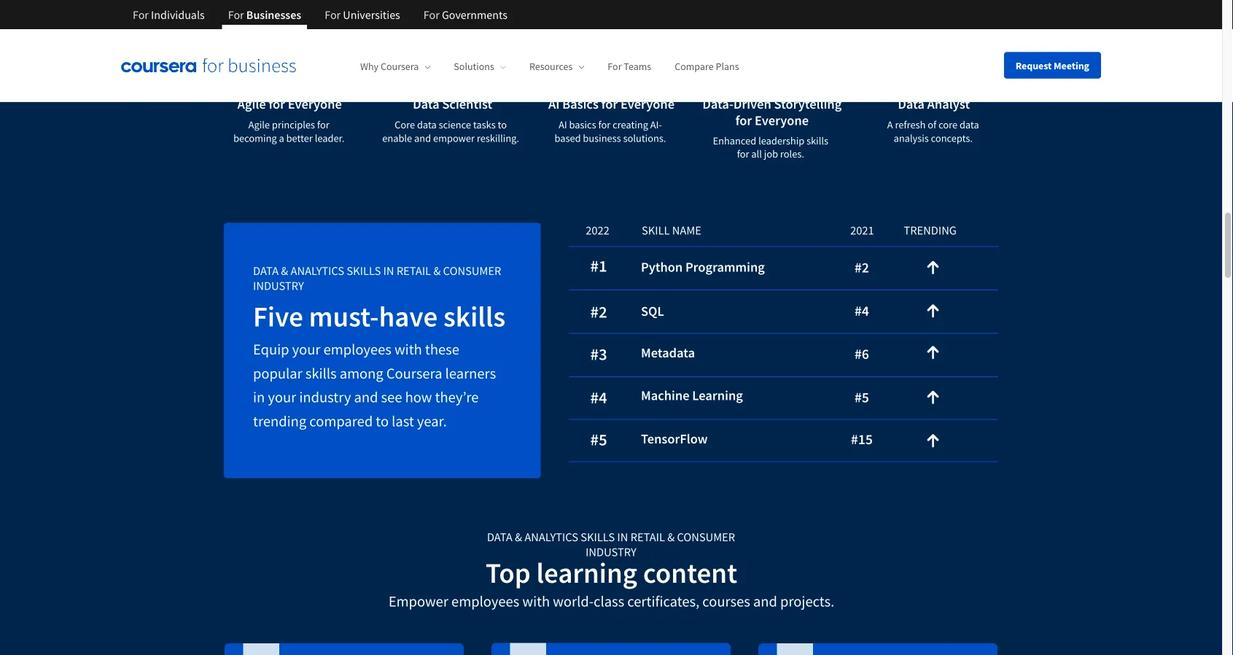 Task type: describe. For each thing, give the bounding box(es) containing it.
compare plans link
[[675, 60, 740, 73]]

resources link
[[530, 60, 585, 73]]

plans
[[716, 60, 740, 73]]

teams
[[624, 60, 652, 73]]

universities
[[343, 7, 400, 22]]

why coursera
[[360, 60, 419, 73]]

businesses
[[247, 7, 302, 22]]

for left teams
[[608, 60, 622, 73]]

for governments
[[424, 7, 508, 22]]

resources
[[530, 60, 573, 73]]

why
[[360, 60, 379, 73]]

solutions link
[[454, 60, 506, 73]]

for for governments
[[424, 7, 440, 22]]

for teams
[[608, 60, 652, 73]]

for universities
[[325, 7, 400, 22]]

for businesses
[[228, 7, 302, 22]]

for for universities
[[325, 7, 341, 22]]

request
[[1016, 59, 1052, 72]]

for teams link
[[608, 60, 652, 73]]

solutions
[[454, 60, 495, 73]]

individuals
[[151, 7, 205, 22]]



Task type: vqa. For each thing, say whether or not it's contained in the screenshot.
Skills
no



Task type: locate. For each thing, give the bounding box(es) containing it.
for left individuals
[[133, 7, 149, 22]]

for
[[133, 7, 149, 22], [228, 7, 244, 22], [325, 7, 341, 22], [424, 7, 440, 22], [608, 60, 622, 73]]

for left "universities"
[[325, 7, 341, 22]]

compare
[[675, 60, 714, 73]]

for left businesses
[[228, 7, 244, 22]]

governments
[[442, 7, 508, 22]]

meeting
[[1054, 59, 1090, 72]]

for for businesses
[[228, 7, 244, 22]]

compare plans
[[675, 60, 740, 73]]

request meeting button
[[1005, 52, 1102, 78]]

for for individuals
[[133, 7, 149, 22]]

banner navigation
[[121, 0, 520, 40]]

why coursera link
[[360, 60, 431, 73]]

request meeting
[[1016, 59, 1090, 72]]

coursera
[[381, 60, 419, 73]]

for left governments
[[424, 7, 440, 22]]

coursera for business image
[[121, 58, 296, 73]]

for individuals
[[133, 7, 205, 22]]



